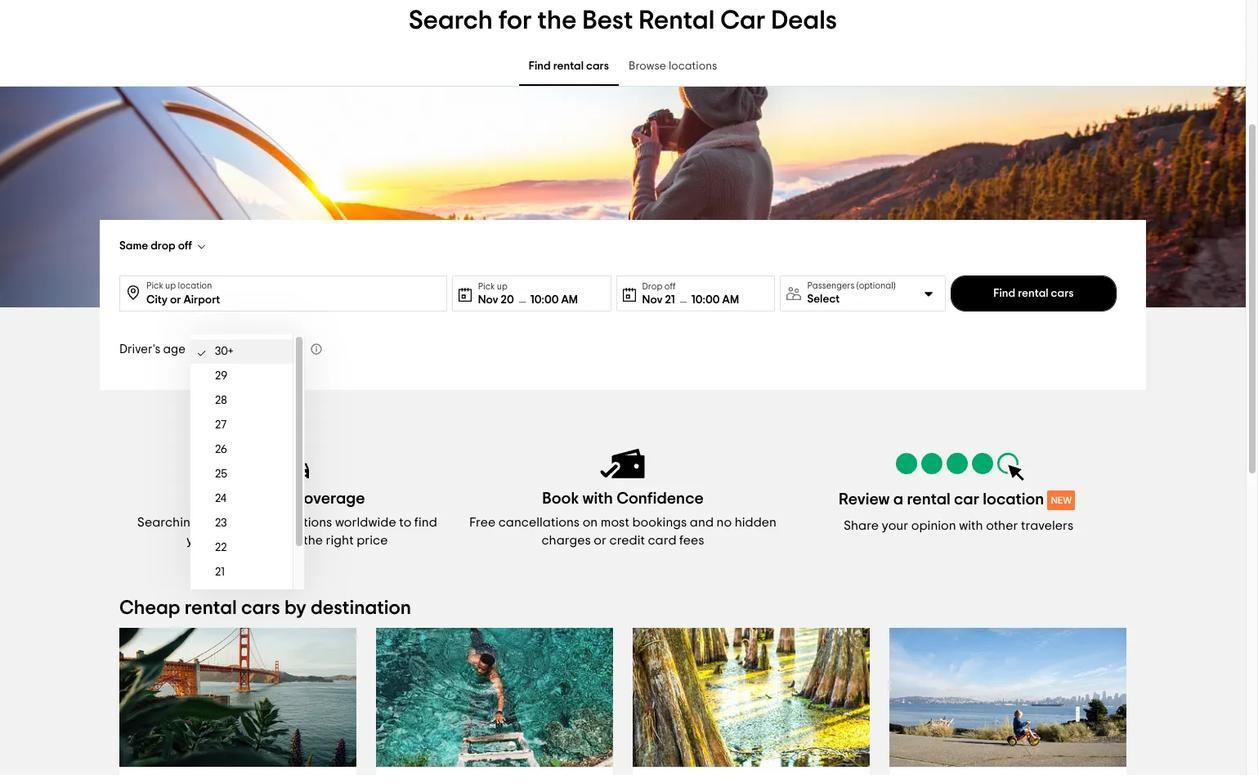 Task type: vqa. For each thing, say whether or not it's contained in the screenshot.
the Tripadvisor image
no



Task type: locate. For each thing, give the bounding box(es) containing it.
2 10:00 am from the left
[[692, 294, 739, 305]]

0 horizontal spatial the
[[211, 534, 231, 547]]

select
[[808, 294, 840, 305]]

1 horizontal spatial 21
[[665, 294, 675, 305]]

off up nov 21 in the top of the page
[[665, 282, 676, 291]]

1 up from the left
[[165, 281, 176, 290]]

1 right from the left
[[234, 534, 262, 547]]

1 horizontal spatial 10:00 am
[[692, 294, 739, 305]]

car left the at
[[264, 534, 285, 547]]

or
[[594, 534, 607, 547]]

0 vertical spatial car
[[955, 492, 980, 508]]

share your opinion with other travelers
[[844, 519, 1074, 532]]

1 horizontal spatial car
[[955, 492, 980, 508]]

0 vertical spatial off
[[178, 240, 192, 252]]

1 horizontal spatial location
[[983, 492, 1045, 508]]

1 horizontal spatial nov
[[643, 294, 663, 305]]

am right nov 21 in the top of the page
[[723, 294, 739, 305]]

with up on
[[583, 491, 613, 507]]

up for nov 21
[[497, 282, 508, 291]]

cars inside button
[[1052, 288, 1074, 299]]

0 horizontal spatial cars
[[241, 599, 280, 618]]

locations up the at
[[277, 516, 332, 529]]

2 nov from the left
[[643, 294, 663, 305]]

right down 60,000
[[234, 534, 262, 547]]

1 am from the left
[[562, 294, 578, 305]]

passengers
[[808, 281, 855, 290]]

1 horizontal spatial cars
[[587, 61, 609, 72]]

0 horizontal spatial car
[[264, 534, 285, 547]]

1 horizontal spatial 20
[[501, 294, 514, 305]]

1 vertical spatial locations
[[277, 516, 332, 529]]

destination
[[311, 599, 411, 618]]

0 horizontal spatial 21
[[215, 567, 225, 578]]

26
[[215, 444, 228, 456]]

with down review a rental car location new
[[960, 519, 984, 532]]

searching over 60,000 locations worldwide to find you the right car at the right price
[[137, 516, 437, 547]]

the right the at
[[304, 534, 323, 547]]

1 horizontal spatial find
[[994, 288, 1016, 299]]

2 pick from the left
[[478, 282, 495, 291]]

2 10:00 from the left
[[692, 294, 720, 305]]

locations right browse
[[669, 61, 718, 72]]

21
[[665, 294, 675, 305], [215, 567, 225, 578]]

share
[[844, 519, 879, 532]]

1 horizontal spatial am
[[723, 294, 739, 305]]

pick for drop off
[[146, 281, 163, 290]]

1 pick from the left
[[146, 281, 163, 290]]

nov 20
[[478, 294, 514, 305]]

location up the other
[[983, 492, 1045, 508]]

with
[[583, 491, 613, 507], [960, 519, 984, 532]]

right down worldwide at the left
[[326, 534, 354, 547]]

nov
[[478, 294, 499, 305], [643, 294, 663, 305]]

1 horizontal spatial the
[[304, 534, 323, 547]]

10:00 am
[[531, 294, 578, 305], [692, 294, 739, 305]]

1 vertical spatial cars
[[1052, 288, 1074, 299]]

0 vertical spatial locations
[[669, 61, 718, 72]]

cheap rental cars by destination
[[119, 599, 411, 618]]

10:00 am right nov 21 in the top of the page
[[692, 294, 739, 305]]

pick down same drop off
[[146, 281, 163, 290]]

right
[[234, 534, 262, 547], [326, 534, 354, 547]]

the down 23
[[211, 534, 231, 547]]

10:00
[[531, 294, 559, 305], [692, 294, 720, 305]]

30+
[[199, 344, 218, 355], [215, 346, 234, 357]]

off right 'drop'
[[178, 240, 192, 252]]

21 down 22
[[215, 567, 225, 578]]

0 horizontal spatial find rental cars
[[529, 61, 609, 72]]

the right for
[[538, 7, 577, 34]]

0 vertical spatial find
[[529, 61, 551, 72]]

0 horizontal spatial up
[[165, 281, 176, 290]]

am
[[562, 294, 578, 305], [723, 294, 739, 305]]

0 horizontal spatial 10:00
[[531, 294, 559, 305]]

1 vertical spatial with
[[960, 519, 984, 532]]

1 vertical spatial find
[[994, 288, 1016, 299]]

locations
[[669, 61, 718, 72], [277, 516, 332, 529]]

0 horizontal spatial am
[[562, 294, 578, 305]]

hidden
[[735, 516, 777, 529]]

20
[[501, 294, 514, 305], [215, 591, 228, 603]]

up
[[165, 281, 176, 290], [497, 282, 508, 291]]

1 horizontal spatial up
[[497, 282, 508, 291]]

20 down pick up
[[501, 294, 514, 305]]

location
[[178, 281, 212, 290], [983, 492, 1045, 508]]

same
[[119, 240, 148, 252]]

you
[[187, 534, 208, 547]]

pick
[[146, 281, 163, 290], [478, 282, 495, 291]]

0 vertical spatial find rental cars
[[529, 61, 609, 72]]

1 10:00 am from the left
[[531, 294, 578, 305]]

10:00 right nov 21 in the top of the page
[[692, 294, 720, 305]]

age
[[163, 343, 186, 355]]

find
[[529, 61, 551, 72], [994, 288, 1016, 299]]

up down 'drop'
[[165, 281, 176, 290]]

22
[[215, 542, 227, 554]]

nov down pick up
[[478, 294, 499, 305]]

21 down drop off
[[665, 294, 675, 305]]

am for 21
[[723, 294, 739, 305]]

a
[[894, 492, 904, 508]]

23
[[215, 518, 227, 529]]

0 horizontal spatial find
[[529, 61, 551, 72]]

0 horizontal spatial 20
[[215, 591, 228, 603]]

worldwide coverage
[[209, 491, 365, 507]]

car inside searching over 60,000 locations worldwide to find you the right car at the right price
[[264, 534, 285, 547]]

0 vertical spatial with
[[583, 491, 613, 507]]

0 horizontal spatial nov
[[478, 294, 499, 305]]

10:00 am right nov 20
[[531, 294, 578, 305]]

car
[[721, 7, 766, 34]]

1 vertical spatial 21
[[215, 567, 225, 578]]

0 vertical spatial 21
[[665, 294, 675, 305]]

1 vertical spatial off
[[665, 282, 676, 291]]

at
[[288, 534, 301, 547]]

car up share your opinion with other travelers
[[955, 492, 980, 508]]

find rental cars
[[529, 61, 609, 72], [994, 288, 1074, 299]]

60,000
[[231, 516, 274, 529]]

up up nov 20
[[497, 282, 508, 291]]

20 down 22
[[215, 591, 228, 603]]

cars
[[587, 61, 609, 72], [1052, 288, 1074, 299], [241, 599, 280, 618]]

28
[[215, 395, 227, 407]]

nov down the drop at top right
[[643, 294, 663, 305]]

find rental cars inside find rental cars button
[[994, 288, 1074, 299]]

1 horizontal spatial 10:00
[[692, 294, 720, 305]]

0 horizontal spatial right
[[234, 534, 262, 547]]

2 horizontal spatial cars
[[1052, 288, 1074, 299]]

no
[[717, 516, 732, 529]]

0 horizontal spatial pick
[[146, 281, 163, 290]]

location down same drop off
[[178, 281, 212, 290]]

City or Airport text field
[[146, 276, 440, 309]]

1 vertical spatial find rental cars
[[994, 288, 1074, 299]]

10:00 right nov 20
[[531, 294, 559, 305]]

1 10:00 from the left
[[531, 294, 559, 305]]

off
[[178, 240, 192, 252], [665, 282, 676, 291]]

0 horizontal spatial 10:00 am
[[531, 294, 578, 305]]

0 vertical spatial location
[[178, 281, 212, 290]]

0 vertical spatial cars
[[587, 61, 609, 72]]

am right nov 20
[[562, 294, 578, 305]]

25
[[215, 469, 227, 480]]

locations inside searching over 60,000 locations worldwide to find you the right car at the right price
[[277, 516, 332, 529]]

driver's
[[119, 343, 161, 355]]

free
[[470, 516, 496, 529]]

2 vertical spatial cars
[[241, 599, 280, 618]]

0 vertical spatial 20
[[501, 294, 514, 305]]

driver's age
[[119, 343, 186, 355]]

price
[[357, 534, 388, 547]]

pick up nov 20
[[478, 282, 495, 291]]

(optional)
[[857, 281, 896, 290]]

1 horizontal spatial pick
[[478, 282, 495, 291]]

1 horizontal spatial find rental cars
[[994, 288, 1074, 299]]

rental
[[553, 61, 584, 72], [1019, 288, 1049, 299], [907, 492, 951, 508], [185, 599, 237, 618]]

1 horizontal spatial right
[[326, 534, 354, 547]]

1 vertical spatial location
[[983, 492, 1045, 508]]

2 up from the left
[[497, 282, 508, 291]]

worldwide
[[209, 491, 288, 507]]

0 horizontal spatial locations
[[277, 516, 332, 529]]

car
[[955, 492, 980, 508], [264, 534, 285, 547]]

1 vertical spatial car
[[264, 534, 285, 547]]

0 horizontal spatial location
[[178, 281, 212, 290]]

confidence
[[617, 491, 704, 507]]

the
[[538, 7, 577, 34], [211, 534, 231, 547], [304, 534, 323, 547]]

2 am from the left
[[723, 294, 739, 305]]

1 nov from the left
[[478, 294, 499, 305]]

cheap
[[119, 599, 180, 618]]



Task type: describe. For each thing, give the bounding box(es) containing it.
bookings
[[633, 516, 687, 529]]

to
[[399, 516, 412, 529]]

opinion
[[912, 519, 957, 532]]

pick up
[[478, 282, 508, 291]]

passengers (optional) select
[[808, 281, 896, 305]]

10:00 for 21
[[692, 294, 720, 305]]

rental inside button
[[1019, 288, 1049, 299]]

search for the best rental car deals
[[409, 7, 838, 34]]

1 horizontal spatial off
[[665, 282, 676, 291]]

drop
[[151, 240, 176, 252]]

search
[[409, 7, 493, 34]]

am for 20
[[562, 294, 578, 305]]

searching
[[137, 516, 199, 529]]

new
[[1051, 496, 1073, 505]]

deals
[[772, 7, 838, 34]]

other
[[987, 519, 1019, 532]]

0 horizontal spatial off
[[178, 240, 192, 252]]

card
[[648, 534, 677, 547]]

your
[[882, 519, 909, 532]]

over
[[201, 516, 228, 529]]

1 horizontal spatial with
[[960, 519, 984, 532]]

2 right from the left
[[326, 534, 354, 547]]

travelers
[[1022, 519, 1074, 532]]

book
[[542, 491, 579, 507]]

nov for nov 20
[[478, 294, 499, 305]]

find
[[415, 516, 437, 529]]

review a rental car location new
[[839, 492, 1073, 508]]

1 vertical spatial 20
[[215, 591, 228, 603]]

rental
[[639, 7, 715, 34]]

29
[[215, 371, 228, 382]]

review
[[839, 492, 890, 508]]

best
[[583, 7, 633, 34]]

2 horizontal spatial the
[[538, 7, 577, 34]]

up for drop off
[[165, 281, 176, 290]]

free cancellations on most bookings and no hidden charges or credit card fees
[[470, 516, 777, 547]]

browse
[[629, 61, 667, 72]]

10:00 am for nov 20
[[531, 294, 578, 305]]

0 horizontal spatial with
[[583, 491, 613, 507]]

nov for nov 21
[[643, 294, 663, 305]]

drop off
[[643, 282, 676, 291]]

for
[[499, 7, 532, 34]]

1 horizontal spatial locations
[[669, 61, 718, 72]]

drop
[[643, 282, 663, 291]]

pick for nov 21
[[478, 282, 495, 291]]

book with confidence
[[542, 491, 704, 507]]

and
[[690, 516, 714, 529]]

charges
[[542, 534, 591, 547]]

10:00 for 20
[[531, 294, 559, 305]]

most
[[601, 516, 630, 529]]

27
[[215, 420, 227, 431]]

10:00 am for nov 21
[[692, 294, 739, 305]]

worldwide
[[335, 516, 396, 529]]

by
[[285, 599, 307, 618]]

coverage
[[292, 491, 365, 507]]

nov 21
[[643, 294, 675, 305]]

on
[[583, 516, 598, 529]]

24
[[215, 493, 227, 505]]

find rental cars button
[[951, 276, 1117, 312]]

pick up location
[[146, 281, 212, 290]]

find inside button
[[994, 288, 1016, 299]]

same drop off
[[119, 240, 192, 252]]

credit
[[610, 534, 645, 547]]

cancellations
[[499, 516, 580, 529]]

browse locations
[[629, 61, 718, 72]]

fees
[[680, 534, 705, 547]]



